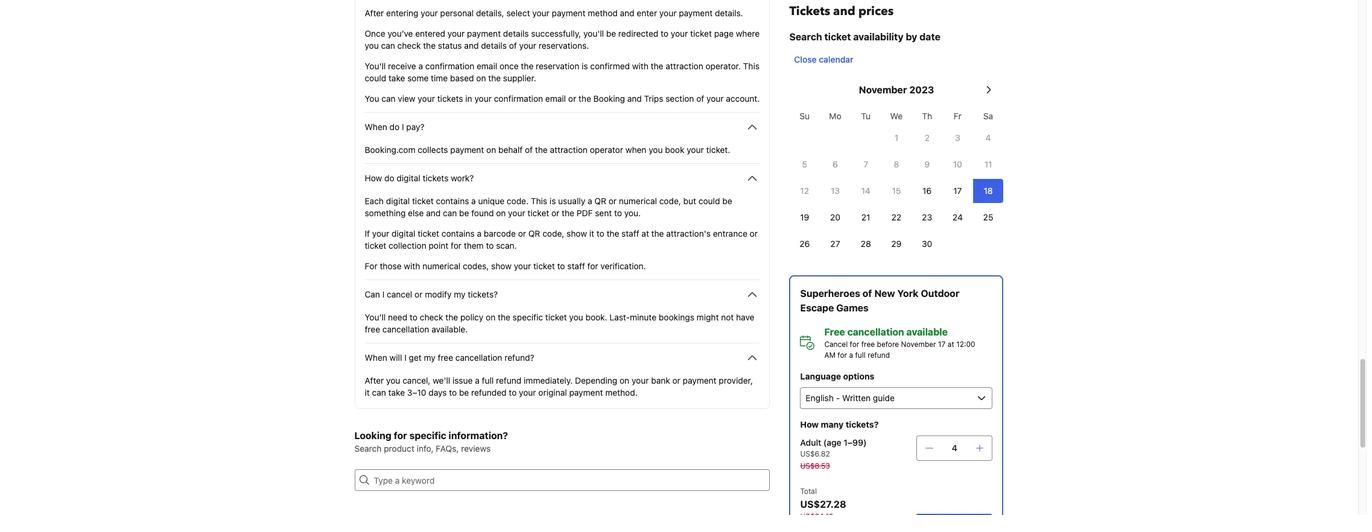 Task type: describe. For each thing, give the bounding box(es) containing it.
method
[[588, 8, 618, 18]]

operator.
[[706, 61, 741, 71]]

or inside after you cancel, we'll issue a full refund immediately. depending on your bank or payment provider, it can take 3–10 days to be refunded to your original payment method.
[[672, 376, 680, 386]]

with inside how do digital tickets work? element
[[404, 261, 420, 271]]

your up entered
[[421, 8, 438, 18]]

Type a keyword field
[[369, 470, 770, 492]]

cancel
[[387, 290, 412, 300]]

close
[[794, 54, 817, 65]]

ticket up else
[[412, 196, 434, 206]]

information?
[[449, 431, 508, 442]]

search inside looking for specific information? search product info, faqs, reviews
[[354, 444, 382, 454]]

a up found
[[471, 196, 476, 206]]

27
[[830, 239, 840, 249]]

can inside each digital ticket contains a unique code. this is usually a qr or numerical code, but could be something else and can be found on your ticket or the pdf sent to you.
[[443, 208, 457, 218]]

this inside each digital ticket contains a unique code. this is usually a qr or numerical code, but could be something else and can be found on your ticket or the pdf sent to you.
[[531, 196, 547, 206]]

in
[[465, 94, 472, 104]]

to right days
[[449, 388, 457, 398]]

17 inside 'free cancellation available cancel for free before november 17 at 12:00 am for a full refund'
[[938, 340, 946, 349]]

how do digital tickets work? button
[[365, 171, 760, 186]]

for right am
[[838, 351, 847, 360]]

collection
[[389, 241, 426, 251]]

usually
[[558, 196, 585, 206]]

a inside 'free cancellation available cancel for free before november 17 at 12:00 am for a full refund'
[[849, 351, 853, 360]]

when for when do i pay?
[[365, 122, 387, 132]]

10
[[953, 159, 962, 170]]

show inside if your digital ticket contains a barcode or qr code, show it to the staff at the attraction's entrance or ticket collection point for them to scan.
[[567, 229, 587, 239]]

free inside you'll need to check the policy on the specific ticket you book. last-minute bookings might not have free cancellation available.
[[365, 325, 380, 335]]

my inside dropdown button
[[424, 353, 435, 363]]

1–99)
[[844, 438, 867, 448]]

your left account.
[[706, 94, 724, 104]]

your right the select
[[532, 8, 549, 18]]

17 November 2023 checkbox
[[942, 179, 973, 203]]

payment left details.
[[679, 8, 713, 18]]

but
[[683, 196, 696, 206]]

available.
[[431, 325, 468, 335]]

21
[[861, 212, 870, 223]]

your right book
[[687, 145, 704, 155]]

the down sent
[[607, 229, 619, 239]]

code, inside each digital ticket contains a unique code. this is usually a qr or numerical code, but could be something else and can be found on your ticket or the pdf sent to you.
[[659, 196, 681, 206]]

the right policy
[[498, 312, 510, 323]]

tu
[[861, 111, 871, 121]]

20
[[830, 212, 840, 223]]

sent
[[595, 208, 612, 218]]

once
[[499, 61, 519, 71]]

12
[[800, 186, 809, 196]]

22 November 2023 checkbox
[[881, 206, 912, 230]]

su
[[800, 111, 810, 121]]

0 horizontal spatial show
[[491, 261, 512, 271]]

availability
[[853, 31, 903, 42]]

when will i get my free cancellation refund?
[[365, 353, 534, 363]]

fr
[[954, 111, 962, 121]]

29
[[891, 239, 902, 249]]

supplier.
[[503, 73, 536, 83]]

faqs,
[[436, 444, 459, 454]]

those
[[380, 261, 402, 271]]

for inside looking for specific information? search product info, faqs, reviews
[[394, 431, 407, 442]]

the down when do i pay? dropdown button
[[535, 145, 548, 155]]

1 vertical spatial tickets?
[[846, 420, 879, 430]]

5
[[802, 159, 807, 170]]

on inside after you cancel, we'll issue a full refund immediately. depending on your bank or payment provider, it can take 3–10 days to be refunded to your original payment method.
[[620, 376, 629, 386]]

19 November 2023 checkbox
[[789, 206, 820, 230]]

you'll receive a confirmation email once the reservation is confirmed with the attraction operator. this could take some time based on the supplier.
[[365, 61, 760, 83]]

with inside 'you'll receive a confirmation email once the reservation is confirmed with the attraction operator. this could take some time based on the supplier.'
[[632, 61, 648, 71]]

or right entrance
[[750, 229, 758, 239]]

payment up work?
[[450, 145, 484, 155]]

you've
[[388, 28, 413, 39]]

cancellation inside 'free cancellation available cancel for free before november 17 at 12:00 am for a full refund'
[[847, 327, 904, 338]]

will
[[389, 353, 402, 363]]

do for when
[[389, 122, 399, 132]]

payment up successfully,
[[552, 8, 586, 18]]

contains inside each digital ticket contains a unique code. this is usually a qr or numerical code, but could be something else and can be found on your ticket or the pdf sent to you.
[[436, 196, 469, 206]]

qr inside each digital ticket contains a unique code. this is usually a qr or numerical code, but could be something else and can be found on your ticket or the pdf sent to you.
[[594, 196, 606, 206]]

us$6.82
[[800, 450, 830, 459]]

ticket.
[[706, 145, 730, 155]]

17 inside checkbox
[[953, 186, 962, 196]]

free for when
[[438, 353, 453, 363]]

you inside after you cancel, we'll issue a full refund immediately. depending on your bank or payment provider, it can take 3–10 days to be refunded to your original payment method.
[[386, 376, 400, 386]]

when
[[625, 145, 646, 155]]

is for reservation
[[582, 61, 588, 71]]

can i cancel or modify my tickets? button
[[365, 288, 760, 302]]

to down barcode
[[486, 241, 494, 251]]

on inside you'll need to check the policy on the specific ticket you book. last-minute bookings might not have free cancellation available.
[[486, 312, 495, 323]]

search ticket availability by date
[[789, 31, 940, 42]]

pay?
[[406, 122, 424, 132]]

your inside each digital ticket contains a unique code. this is usually a qr or numerical code, but could be something else and can be found on your ticket or the pdf sent to you.
[[508, 208, 525, 218]]

your down successfully,
[[519, 40, 536, 51]]

book
[[665, 145, 684, 155]]

the inside each digital ticket contains a unique code. this is usually a qr or numerical code, but could be something else and can be found on your ticket or the pdf sent to you.
[[562, 208, 574, 218]]

1 vertical spatial details
[[481, 40, 507, 51]]

your inside if your digital ticket contains a barcode or qr code, show it to the staff at the attraction's entrance or ticket collection point for them to scan.
[[372, 229, 389, 239]]

after you cancel, we'll issue a full refund immediately. depending on your bank or payment provider, it can take 3–10 days to be refunded to your original payment method.
[[365, 376, 753, 398]]

how do digital tickets work? element
[[365, 186, 760, 273]]

attraction inside 'you'll receive a confirmation email once the reservation is confirmed with the attraction operator. this could take some time based on the supplier.'
[[666, 61, 703, 71]]

and left prices
[[833, 3, 855, 19]]

this inside 'you'll receive a confirmation email once the reservation is confirmed with the attraction operator. this could take some time based on the supplier.'
[[743, 61, 760, 71]]

24 November 2023 checkbox
[[942, 206, 973, 230]]

for those with numerical codes, show your ticket to staff for verification.
[[365, 261, 646, 271]]

sa
[[983, 111, 993, 121]]

i inside dropdown button
[[382, 290, 384, 300]]

payment inside 'once you've entered your payment details successfully, you'll be redirected to your ticket page where you can check the status and details of your reservations.'
[[467, 28, 501, 39]]

else
[[408, 208, 424, 218]]

0 horizontal spatial staff
[[567, 261, 585, 271]]

details,
[[476, 8, 504, 18]]

unique
[[478, 196, 504, 206]]

a up pdf
[[588, 196, 592, 206]]

when do i pay?
[[365, 122, 424, 132]]

i for do
[[402, 122, 404, 132]]

once you've entered your payment details successfully, you'll be redirected to your ticket page where you can check the status and details of your reservations.
[[365, 28, 760, 51]]

before
[[877, 340, 899, 349]]

be left found
[[459, 208, 469, 218]]

of right section
[[696, 94, 704, 104]]

and left the enter
[[620, 8, 634, 18]]

8
[[894, 159, 899, 170]]

could inside 'you'll receive a confirmation email once the reservation is confirmed with the attraction operator. this could take some time based on the supplier.'
[[365, 73, 386, 83]]

view
[[398, 94, 415, 104]]

0 horizontal spatial numerical
[[422, 261, 460, 271]]

8 November 2023 checkbox
[[881, 153, 912, 177]]

tickets inside dropdown button
[[423, 173, 448, 183]]

payment left provider,
[[683, 376, 716, 386]]

email inside 'you'll receive a confirmation email once the reservation is confirmed with the attraction operator. this could take some time based on the supplier.'
[[477, 61, 497, 71]]

it inside after you cancel, we'll issue a full refund immediately. depending on your bank or payment provider, it can take 3–10 days to be refunded to your original payment method.
[[365, 388, 370, 398]]

numerical inside each digital ticket contains a unique code. this is usually a qr or numerical code, but could be something else and can be found on your ticket or the pdf sent to you.
[[619, 196, 657, 206]]

is for this
[[550, 196, 556, 206]]

book.
[[585, 312, 607, 323]]

1 horizontal spatial email
[[545, 94, 566, 104]]

23
[[922, 212, 932, 223]]

games
[[836, 303, 869, 314]]

cancellation inside you'll need to check the policy on the specific ticket you book. last-minute bookings might not have free cancellation available.
[[382, 325, 429, 335]]

for right cancel
[[850, 340, 859, 349]]

where
[[736, 28, 760, 39]]

11 November 2023 checkbox
[[973, 153, 1004, 177]]

language
[[800, 372, 841, 382]]

prices
[[858, 3, 894, 19]]

need
[[388, 312, 407, 323]]

you left book
[[649, 145, 663, 155]]

many
[[821, 420, 844, 430]]

0 vertical spatial november
[[859, 84, 907, 95]]

total
[[800, 487, 817, 496]]

collects
[[418, 145, 448, 155]]

of right behalf
[[525, 145, 533, 155]]

a inside 'you'll receive a confirmation email once the reservation is confirmed with the attraction operator. this could take some time based on the supplier.'
[[418, 61, 423, 71]]

your down 'scan.'
[[514, 261, 531, 271]]

can inside after you cancel, we'll issue a full refund immediately. depending on your bank or payment provider, it can take 3–10 days to be refunded to your original payment method.
[[372, 388, 386, 398]]

codes,
[[463, 261, 489, 271]]

your right the "view"
[[418, 94, 435, 104]]

policy
[[460, 312, 483, 323]]

options
[[843, 372, 874, 382]]

or up sent
[[609, 196, 617, 206]]

be up entrance
[[722, 196, 732, 206]]

tickets? inside dropdown button
[[468, 290, 498, 300]]

date
[[919, 31, 940, 42]]

30
[[922, 239, 932, 249]]

after for after you cancel, we'll issue a full refund immediately. depending on your bank or payment provider, it can take 3–10 days to be refunded to your original payment method.
[[365, 376, 384, 386]]

your down immediately.
[[519, 388, 536, 398]]

code, inside if your digital ticket contains a barcode or qr code, show it to the staff at the attraction's entrance or ticket collection point for them to scan.
[[542, 229, 564, 239]]

info,
[[417, 444, 434, 454]]

could inside each digital ticket contains a unique code. this is usually a qr or numerical code, but could be something else and can be found on your ticket or the pdf sent to you.
[[698, 196, 720, 206]]

product
[[384, 444, 414, 454]]

issue
[[452, 376, 473, 386]]

point
[[429, 241, 448, 251]]

16 November 2023 checkbox
[[912, 179, 942, 203]]

specific inside looking for specific information? search product info, faqs, reviews
[[409, 431, 446, 442]]

status
[[438, 40, 462, 51]]

to inside you'll need to check the policy on the specific ticket you book. last-minute bookings might not have free cancellation available.
[[410, 312, 417, 323]]

november inside 'free cancellation available cancel for free before november 17 at 12:00 am for a full refund'
[[901, 340, 936, 349]]

ticket up calendar in the right of the page
[[824, 31, 851, 42]]

do for how
[[384, 173, 394, 183]]

booking.com
[[365, 145, 415, 155]]

personal
[[440, 8, 474, 18]]

9 November 2023 checkbox
[[912, 153, 942, 177]]

staff inside if your digital ticket contains a barcode or qr code, show it to the staff at the attraction's entrance or ticket collection point for them to scan.
[[621, 229, 639, 239]]

how for how many tickets?
[[800, 420, 819, 430]]

the left attraction's
[[651, 229, 664, 239]]

18 November 2023 checkbox
[[973, 179, 1004, 203]]

receive
[[388, 61, 416, 71]]

12 November 2023 checkbox
[[789, 179, 820, 203]]

1 vertical spatial attraction
[[550, 145, 588, 155]]

minute
[[630, 312, 656, 323]]

for left verification. at bottom
[[587, 261, 598, 271]]

can right you
[[381, 94, 395, 104]]

20 November 2023 checkbox
[[820, 206, 851, 230]]

cancel,
[[403, 376, 430, 386]]

page
[[714, 28, 734, 39]]

york
[[897, 288, 918, 299]]

0 vertical spatial search
[[789, 31, 822, 42]]

or right barcode
[[518, 229, 526, 239]]



Task type: locate. For each thing, give the bounding box(es) containing it.
1 vertical spatial 17
[[938, 340, 946, 349]]

2 November 2023 checkbox
[[912, 126, 942, 150]]

0 vertical spatial check
[[397, 40, 421, 51]]

trips
[[644, 94, 663, 104]]

depending
[[575, 376, 617, 386]]

ticket down if
[[365, 241, 386, 251]]

tickets?
[[468, 290, 498, 300], [846, 420, 879, 430]]

confirmed
[[590, 61, 630, 71]]

0 vertical spatial i
[[402, 122, 404, 132]]

specific
[[513, 312, 543, 323], [409, 431, 446, 442]]

25 November 2023 checkbox
[[973, 206, 1004, 230]]

can
[[381, 40, 395, 51], [381, 94, 395, 104], [443, 208, 457, 218], [372, 388, 386, 398]]

0 vertical spatial it
[[589, 229, 594, 239]]

how for how do digital tickets work?
[[365, 173, 382, 183]]

2 vertical spatial i
[[404, 353, 406, 363]]

0 vertical spatial at
[[641, 229, 649, 239]]

7
[[863, 159, 868, 170]]

you inside 'once you've entered your payment details successfully, you'll be redirected to your ticket page where you can check the status and details of your reservations.'
[[365, 40, 379, 51]]

your right the enter
[[659, 8, 677, 18]]

1 horizontal spatial refund
[[868, 351, 890, 360]]

section
[[666, 94, 694, 104]]

at
[[641, 229, 649, 239], [948, 340, 954, 349]]

qr
[[594, 196, 606, 206], [528, 229, 540, 239]]

2 take from the top
[[388, 388, 405, 398]]

0 vertical spatial email
[[477, 61, 497, 71]]

14 November 2023 checkbox
[[851, 179, 881, 203]]

if
[[365, 229, 370, 239]]

or down 'usually'
[[551, 208, 559, 218]]

28
[[861, 239, 871, 249]]

cancellation inside the when will i get my free cancellation refund? dropdown button
[[455, 353, 502, 363]]

confirmation down supplier.
[[494, 94, 543, 104]]

do
[[389, 122, 399, 132], [384, 173, 394, 183]]

0 horizontal spatial email
[[477, 61, 497, 71]]

attraction down when do i pay? dropdown button
[[550, 145, 588, 155]]

a inside after you cancel, we'll issue a full refund immediately. depending on your bank or payment provider, it can take 3–10 days to be refunded to your original payment method.
[[475, 376, 480, 386]]

you'll
[[583, 28, 604, 39]]

be inside after you cancel, we'll issue a full refund immediately. depending on your bank or payment provider, it can take 3–10 days to be refunded to your original payment method.
[[459, 388, 469, 398]]

11
[[984, 159, 992, 170]]

0 horizontal spatial 17
[[938, 340, 946, 349]]

provider,
[[719, 376, 753, 386]]

do down booking.com
[[384, 173, 394, 183]]

bookings
[[659, 312, 694, 323]]

0 horizontal spatial qr
[[528, 229, 540, 239]]

could down you'll
[[365, 73, 386, 83]]

1 vertical spatial how
[[800, 420, 819, 430]]

1 horizontal spatial search
[[789, 31, 822, 42]]

qr down each digital ticket contains a unique code. this is usually a qr or numerical code, but could be something else and can be found on your ticket or the pdf sent to you.
[[528, 229, 540, 239]]

confirmation inside 'you'll receive a confirmation email once the reservation is confirmed with the attraction operator. this could take some time based on the supplier.'
[[425, 61, 474, 71]]

0 vertical spatial do
[[389, 122, 399, 132]]

we'll
[[433, 376, 450, 386]]

specific up info,
[[409, 431, 446, 442]]

a inside if your digital ticket contains a barcode or qr code, show it to the staff at the attraction's entrance or ticket collection point for them to scan.
[[477, 229, 481, 239]]

1 vertical spatial at
[[948, 340, 954, 349]]

30 November 2023 checkbox
[[912, 232, 942, 256]]

your right 'redirected'
[[671, 28, 688, 39]]

tickets? up policy
[[468, 290, 498, 300]]

1 vertical spatial email
[[545, 94, 566, 104]]

how do digital tickets work?
[[365, 173, 474, 183]]

your left bank
[[632, 376, 649, 386]]

for inside if your digital ticket contains a barcode or qr code, show it to the staff at the attraction's entrance or ticket collection point for them to scan.
[[451, 241, 462, 251]]

the inside 'once you've entered your payment details successfully, you'll be redirected to your ticket page where you can check the status and details of your reservations.'
[[423, 40, 436, 51]]

and inside 'once you've entered your payment details successfully, you'll be redirected to your ticket page where you can check the status and details of your reservations.'
[[464, 40, 479, 51]]

search down looking
[[354, 444, 382, 454]]

at inside if your digital ticket contains a barcode or qr code, show it to the staff at the attraction's entrance or ticket collection point for them to scan.
[[641, 229, 649, 239]]

free inside 'free cancellation available cancel for free before november 17 at 12:00 am for a full refund'
[[861, 340, 875, 349]]

1 vertical spatial tickets
[[423, 173, 448, 183]]

you'll
[[365, 61, 386, 71]]

0 vertical spatial qr
[[594, 196, 606, 206]]

you'll need to check the policy on the specific ticket you book. last-minute bookings might not have free cancellation available.
[[365, 312, 754, 335]]

you left the book.
[[569, 312, 583, 323]]

0 vertical spatial numerical
[[619, 196, 657, 206]]

or right cancel
[[415, 290, 423, 300]]

operator
[[590, 145, 623, 155]]

do left the pay?
[[389, 122, 399, 132]]

full inside after you cancel, we'll issue a full refund immediately. depending on your bank or payment provider, it can take 3–10 days to be refunded to your original payment method.
[[482, 376, 494, 386]]

how up each on the top left of the page
[[365, 173, 382, 183]]

to right refunded
[[509, 388, 517, 398]]

not
[[721, 312, 734, 323]]

refund inside after you cancel, we'll issue a full refund immediately. depending on your bank or payment provider, it can take 3–10 days to be refunded to your original payment method.
[[496, 376, 521, 386]]

1 vertical spatial qr
[[528, 229, 540, 239]]

can
[[365, 290, 380, 300]]

work?
[[451, 173, 474, 183]]

3 November 2023 checkbox
[[942, 126, 973, 150]]

0 vertical spatial this
[[743, 61, 760, 71]]

1 horizontal spatial my
[[454, 290, 465, 300]]

ticket inside 'once you've entered your payment details successfully, you'll be redirected to your ticket page where you can check the status and details of your reservations.'
[[690, 28, 712, 39]]

language options
[[800, 372, 874, 382]]

i
[[402, 122, 404, 132], [382, 290, 384, 300], [404, 353, 406, 363]]

or down 'you'll receive a confirmation email once the reservation is confirmed with the attraction operator. this could take some time based on the supplier.' at the top of the page
[[568, 94, 576, 104]]

when for when will i get my free cancellation refund?
[[365, 353, 387, 363]]

after for after entering your personal details, select your payment method and enter your payment details.
[[365, 8, 384, 18]]

for up product
[[394, 431, 407, 442]]

0 vertical spatial digital
[[397, 173, 420, 183]]

of inside superheroes of new york outdoor escape games
[[862, 288, 872, 299]]

can down the you've
[[381, 40, 395, 51]]

1 horizontal spatial 4
[[986, 133, 991, 143]]

us$8.53
[[800, 462, 830, 471]]

1 vertical spatial full
[[482, 376, 494, 386]]

digital down booking.com
[[397, 173, 420, 183]]

1 horizontal spatial at
[[948, 340, 954, 349]]

0 vertical spatial show
[[567, 229, 587, 239]]

1 horizontal spatial staff
[[621, 229, 639, 239]]

your right if
[[372, 229, 389, 239]]

contains
[[436, 196, 469, 206], [441, 229, 475, 239]]

could
[[365, 73, 386, 83], [698, 196, 720, 206]]

0 vertical spatial details
[[503, 28, 529, 39]]

free inside dropdown button
[[438, 353, 453, 363]]

0 horizontal spatial at
[[641, 229, 649, 239]]

1 horizontal spatial this
[[743, 61, 760, 71]]

details.
[[715, 8, 743, 18]]

tickets and prices
[[789, 3, 894, 19]]

4 inside checkbox
[[986, 133, 991, 143]]

1 vertical spatial do
[[384, 173, 394, 183]]

23 November 2023 checkbox
[[912, 206, 942, 230]]

reservation
[[536, 61, 579, 71]]

digital inside each digital ticket contains a unique code. this is usually a qr or numerical code, but could be something else and can be found on your ticket or the pdf sent to you.
[[386, 196, 410, 206]]

0 horizontal spatial free
[[365, 325, 380, 335]]

can i cancel or modify my tickets?
[[365, 290, 498, 300]]

2 horizontal spatial i
[[404, 353, 406, 363]]

digital for do
[[397, 173, 420, 183]]

1 vertical spatial contains
[[441, 229, 475, 239]]

at inside 'free cancellation available cancel for free before november 17 at 12:00 am for a full refund'
[[948, 340, 954, 349]]

digital inside if your digital ticket contains a barcode or qr code, show it to the staff at the attraction's entrance or ticket collection point for them to scan.
[[392, 229, 415, 239]]

cancellation
[[382, 325, 429, 335], [847, 327, 904, 338], [455, 353, 502, 363]]

0 vertical spatial when
[[365, 122, 387, 132]]

1 horizontal spatial 17
[[953, 186, 962, 196]]

to down sent
[[596, 229, 604, 239]]

a right am
[[849, 351, 853, 360]]

26 November 2023 checkbox
[[789, 232, 820, 256]]

4 November 2023 checkbox
[[973, 126, 1004, 150]]

2 when from the top
[[365, 353, 387, 363]]

free left before
[[861, 340, 875, 349]]

qr up sent
[[594, 196, 606, 206]]

0 horizontal spatial my
[[424, 353, 435, 363]]

1 November 2023 checkbox
[[881, 126, 912, 150]]

2 horizontal spatial free
[[861, 340, 875, 349]]

you
[[365, 94, 379, 104]]

0 vertical spatial specific
[[513, 312, 543, 323]]

29 November 2023 checkbox
[[881, 232, 912, 256]]

when inside dropdown button
[[365, 353, 387, 363]]

take inside after you cancel, we'll issue a full refund immediately. depending on your bank or payment provider, it can take 3–10 days to be refunded to your original payment method.
[[388, 388, 405, 398]]

1 vertical spatial it
[[365, 388, 370, 398]]

0 vertical spatial free
[[365, 325, 380, 335]]

1 vertical spatial after
[[365, 376, 384, 386]]

november 2023
[[859, 84, 934, 95]]

the down entered
[[423, 40, 436, 51]]

you'll
[[365, 312, 386, 323]]

18 cell
[[973, 177, 1004, 203]]

1 horizontal spatial could
[[698, 196, 720, 206]]

could right but
[[698, 196, 720, 206]]

based
[[450, 73, 474, 83]]

verification.
[[600, 261, 646, 271]]

is inside each digital ticket contains a unique code. this is usually a qr or numerical code, but could be something else and can be found on your ticket or the pdf sent to you.
[[550, 196, 556, 206]]

0 horizontal spatial confirmation
[[425, 61, 474, 71]]

escape
[[800, 303, 834, 314]]

1 horizontal spatial confirmation
[[494, 94, 543, 104]]

tickets
[[789, 3, 830, 19]]

1 take from the top
[[388, 73, 405, 83]]

1 vertical spatial digital
[[386, 196, 410, 206]]

contains inside if your digital ticket contains a barcode or qr code, show it to the staff at the attraction's entrance or ticket collection point for them to scan.
[[441, 229, 475, 239]]

1 horizontal spatial is
[[582, 61, 588, 71]]

1 horizontal spatial qr
[[594, 196, 606, 206]]

0 vertical spatial contains
[[436, 196, 469, 206]]

tickets? up 1–99)
[[846, 420, 879, 430]]

a up some
[[418, 61, 423, 71]]

reviews
[[461, 444, 491, 454]]

(age
[[823, 438, 841, 448]]

can left 3–10
[[372, 388, 386, 398]]

free up we'll
[[438, 353, 453, 363]]

original
[[538, 388, 567, 398]]

check inside 'once you've entered your payment details successfully, you'll be redirected to your ticket page where you can check the status and details of your reservations.'
[[397, 40, 421, 51]]

1 horizontal spatial numerical
[[619, 196, 657, 206]]

0 horizontal spatial 4
[[952, 443, 957, 454]]

code,
[[659, 196, 681, 206], [542, 229, 564, 239]]

after up once
[[365, 8, 384, 18]]

0 horizontal spatial specific
[[409, 431, 446, 442]]

full inside 'free cancellation available cancel for free before november 17 at 12:00 am for a full refund'
[[855, 351, 866, 360]]

0 vertical spatial is
[[582, 61, 588, 71]]

when up booking.com
[[365, 122, 387, 132]]

when inside when do i pay? dropdown button
[[365, 122, 387, 132]]

ticket up point
[[418, 229, 439, 239]]

how up adult
[[800, 420, 819, 430]]

on right policy
[[486, 312, 495, 323]]

of left new
[[862, 288, 872, 299]]

pdf
[[577, 208, 593, 218]]

i for will
[[404, 353, 406, 363]]

1 vertical spatial staff
[[567, 261, 585, 271]]

attraction
[[666, 61, 703, 71], [550, 145, 588, 155]]

the up trips
[[651, 61, 663, 71]]

0 vertical spatial could
[[365, 73, 386, 83]]

it up looking
[[365, 388, 370, 398]]

outdoor
[[921, 288, 960, 299]]

or right bank
[[672, 376, 680, 386]]

show
[[567, 229, 587, 239], [491, 261, 512, 271]]

0 horizontal spatial is
[[550, 196, 556, 206]]

13 November 2023 checkbox
[[820, 179, 851, 203]]

qr inside if your digital ticket contains a barcode or qr code, show it to the staff at the attraction's entrance or ticket collection point for them to scan.
[[528, 229, 540, 239]]

27 November 2023 checkbox
[[820, 232, 851, 256]]

2 vertical spatial free
[[438, 353, 453, 363]]

search up close
[[789, 31, 822, 42]]

1 vertical spatial november
[[901, 340, 936, 349]]

or inside dropdown button
[[415, 290, 423, 300]]

free for free
[[861, 340, 875, 349]]

refund inside 'free cancellation available cancel for free before november 17 at 12:00 am for a full refund'
[[868, 351, 890, 360]]

to right "need"
[[410, 312, 417, 323]]

6 November 2023 checkbox
[[820, 153, 851, 177]]

1 horizontal spatial i
[[402, 122, 404, 132]]

contains down work?
[[436, 196, 469, 206]]

digital inside dropdown button
[[397, 173, 420, 183]]

attraction up section
[[666, 61, 703, 71]]

2 after from the top
[[365, 376, 384, 386]]

close calendar
[[794, 54, 853, 65]]

1 horizontal spatial it
[[589, 229, 594, 239]]

to inside each digital ticket contains a unique code. this is usually a qr or numerical code, but could be something else and can be found on your ticket or the pdf sent to you.
[[614, 208, 622, 218]]

last-
[[610, 312, 630, 323]]

take inside 'you'll receive a confirmation email once the reservation is confirmed with the attraction operator. this could take some time based on the supplier.'
[[388, 73, 405, 83]]

you down will
[[386, 376, 400, 386]]

on left behalf
[[486, 145, 496, 155]]

check
[[397, 40, 421, 51], [420, 312, 443, 323]]

something
[[365, 208, 406, 218]]

is
[[582, 61, 588, 71], [550, 196, 556, 206]]

code, down each digital ticket contains a unique code. this is usually a qr or numerical code, but could be something else and can be found on your ticket or the pdf sent to you.
[[542, 229, 564, 239]]

28 November 2023 checkbox
[[851, 232, 881, 256]]

how inside dropdown button
[[365, 173, 382, 183]]

0 vertical spatial my
[[454, 290, 465, 300]]

0 vertical spatial attraction
[[666, 61, 703, 71]]

on inside each digital ticket contains a unique code. this is usually a qr or numerical code, but could be something else and can be found on your ticket or the pdf sent to you.
[[496, 208, 506, 218]]

november down available
[[901, 340, 936, 349]]

specific inside you'll need to check the policy on the specific ticket you book. last-minute bookings might not have free cancellation available.
[[513, 312, 543, 323]]

15 November 2023 checkbox
[[881, 179, 912, 203]]

0 vertical spatial with
[[632, 61, 648, 71]]

your right in
[[474, 94, 492, 104]]

the up available.
[[445, 312, 458, 323]]

how many tickets?
[[800, 420, 879, 430]]

0 vertical spatial full
[[855, 351, 866, 360]]

check inside you'll need to check the policy on the specific ticket you book. last-minute bookings might not have free cancellation available.
[[420, 312, 443, 323]]

1 vertical spatial take
[[388, 388, 405, 398]]

1 horizontal spatial code,
[[659, 196, 681, 206]]

1 vertical spatial is
[[550, 196, 556, 206]]

after inside after you cancel, we'll issue a full refund immediately. depending on your bank or payment provider, it can take 3–10 days to be refunded to your original payment method.
[[365, 376, 384, 386]]

adult (age 1–99) us$6.82
[[800, 438, 867, 459]]

ticket down if your digital ticket contains a barcode or qr code, show it to the staff at the attraction's entrance or ticket collection point for them to scan.
[[533, 261, 555, 271]]

booking.com collects payment on behalf of the attraction operator when you book your ticket.
[[365, 145, 730, 155]]

staff down you.
[[621, 229, 639, 239]]

refunded
[[471, 388, 507, 398]]

can left found
[[443, 208, 457, 218]]

it inside if your digital ticket contains a barcode or qr code, show it to the staff at the attraction's entrance or ticket collection point for them to scan.
[[589, 229, 594, 239]]

0 horizontal spatial attraction
[[550, 145, 588, 155]]

21 November 2023 checkbox
[[851, 206, 881, 230]]

th
[[922, 111, 932, 121]]

details up the once
[[481, 40, 507, 51]]

grid
[[789, 104, 1004, 256]]

and inside each digital ticket contains a unique code. this is usually a qr or numerical code, but could be something else and can be found on your ticket or the pdf sent to you.
[[426, 208, 441, 218]]

free
[[824, 327, 845, 338]]

this right operator.
[[743, 61, 760, 71]]

grid containing su
[[789, 104, 1004, 256]]

1 vertical spatial confirmation
[[494, 94, 543, 104]]

each
[[365, 196, 384, 206]]

0 horizontal spatial code,
[[542, 229, 564, 239]]

might
[[697, 312, 719, 323]]

successfully,
[[531, 28, 581, 39]]

select
[[506, 8, 530, 18]]

after entering your personal details, select your payment method and enter your payment details.
[[365, 8, 743, 18]]

ticket left page on the top
[[690, 28, 712, 39]]

total us$27.28
[[800, 487, 846, 510]]

am
[[824, 351, 836, 360]]

1 when from the top
[[365, 122, 387, 132]]

when left will
[[365, 353, 387, 363]]

ticket down 'code.' at top left
[[528, 208, 549, 218]]

refund?
[[504, 353, 534, 363]]

19
[[800, 212, 809, 223]]

on inside 'you'll receive a confirmation email once the reservation is confirmed with the attraction operator. this could take some time based on the supplier.'
[[476, 73, 486, 83]]

0 vertical spatial confirmation
[[425, 61, 474, 71]]

0 horizontal spatial cancellation
[[382, 325, 429, 335]]

0 vertical spatial code,
[[659, 196, 681, 206]]

is inside 'you'll receive a confirmation email once the reservation is confirmed with the attraction operator. this could take some time based on the supplier.'
[[582, 61, 588, 71]]

get
[[409, 353, 422, 363]]

1 vertical spatial numerical
[[422, 261, 460, 271]]

1 vertical spatial i
[[382, 290, 384, 300]]

3
[[955, 133, 960, 143]]

0 horizontal spatial i
[[382, 290, 384, 300]]

1 vertical spatial refund
[[496, 376, 521, 386]]

the left booking
[[578, 94, 591, 104]]

10 November 2023 checkbox
[[942, 153, 973, 177]]

entered
[[415, 28, 445, 39]]

0 horizontal spatial this
[[531, 196, 547, 206]]

5 November 2023 checkbox
[[789, 153, 820, 177]]

the up supplier.
[[521, 61, 533, 71]]

behalf
[[498, 145, 523, 155]]

0 horizontal spatial it
[[365, 388, 370, 398]]

0 vertical spatial take
[[388, 73, 405, 83]]

my inside dropdown button
[[454, 290, 465, 300]]

be down issue
[[459, 388, 469, 398]]

7 November 2023 checkbox
[[851, 153, 881, 177]]

2 horizontal spatial cancellation
[[847, 327, 904, 338]]

be inside 'once you've entered your payment details successfully, you'll be redirected to your ticket page where you can check the status and details of your reservations.'
[[606, 28, 616, 39]]

0 horizontal spatial with
[[404, 261, 420, 271]]

the down 'usually'
[[562, 208, 574, 218]]

12:00
[[956, 340, 975, 349]]

can inside 'once you've entered your payment details successfully, you'll be redirected to your ticket page where you can check the status and details of your reservations.'
[[381, 40, 395, 51]]

to down if your digital ticket contains a barcode or qr code, show it to the staff at the attraction's entrance or ticket collection point for them to scan.
[[557, 261, 565, 271]]

your up status
[[448, 28, 465, 39]]

ticket inside you'll need to check the policy on the specific ticket you book. last-minute bookings might not have free cancellation available.
[[545, 312, 567, 323]]

when will i get my free cancellation refund? button
[[365, 351, 760, 366]]

1 vertical spatial when
[[365, 353, 387, 363]]

and right else
[[426, 208, 441, 218]]

i left the pay?
[[402, 122, 404, 132]]

0 vertical spatial 4
[[986, 133, 991, 143]]

my right modify
[[454, 290, 465, 300]]

digital for your
[[392, 229, 415, 239]]

1 horizontal spatial show
[[567, 229, 587, 239]]

booking
[[593, 94, 625, 104]]

a
[[418, 61, 423, 71], [471, 196, 476, 206], [588, 196, 592, 206], [477, 229, 481, 239], [849, 351, 853, 360], [475, 376, 480, 386]]

show down 'scan.'
[[491, 261, 512, 271]]

redirected
[[618, 28, 658, 39]]

refund down before
[[868, 351, 890, 360]]

immediately.
[[524, 376, 573, 386]]

13
[[831, 186, 840, 196]]

1 horizontal spatial free
[[438, 353, 453, 363]]

0 horizontal spatial refund
[[496, 376, 521, 386]]

payment down depending in the left bottom of the page
[[569, 388, 603, 398]]

1 vertical spatial with
[[404, 261, 420, 271]]

i right will
[[404, 353, 406, 363]]

1 vertical spatial show
[[491, 261, 512, 271]]

1 after from the top
[[365, 8, 384, 18]]

a up them
[[477, 229, 481, 239]]

22
[[891, 212, 901, 223]]

refund
[[868, 351, 890, 360], [496, 376, 521, 386]]

1 vertical spatial 4
[[952, 443, 957, 454]]

to left you.
[[614, 208, 622, 218]]

take left 3–10
[[388, 388, 405, 398]]

numerical up you.
[[619, 196, 657, 206]]

0 vertical spatial staff
[[621, 229, 639, 239]]

of
[[509, 40, 517, 51], [696, 94, 704, 104], [525, 145, 533, 155], [862, 288, 872, 299]]

cancellation down "need"
[[382, 325, 429, 335]]

you inside you'll need to check the policy on the specific ticket you book. last-minute bookings might not have free cancellation available.
[[569, 312, 583, 323]]

numerical down point
[[422, 261, 460, 271]]

new
[[874, 288, 895, 299]]

the down the once
[[488, 73, 501, 83]]

and left trips
[[627, 94, 642, 104]]

0 horizontal spatial search
[[354, 444, 382, 454]]

of up the once
[[509, 40, 517, 51]]

of inside 'once you've entered your payment details successfully, you'll be redirected to your ticket page where you can check the status and details of your reservations.'
[[509, 40, 517, 51]]

cancel
[[824, 340, 848, 349]]

1 vertical spatial this
[[531, 196, 547, 206]]

0 vertical spatial tickets
[[437, 94, 463, 104]]

to inside 'once you've entered your payment details successfully, you'll be redirected to your ticket page where you can check the status and details of your reservations.'
[[661, 28, 668, 39]]

email down 'you'll receive a confirmation email once the reservation is confirmed with the attraction operator. this could take some time based on the supplier.' at the top of the page
[[545, 94, 566, 104]]

check up available.
[[420, 312, 443, 323]]



Task type: vqa. For each thing, say whether or not it's contained in the screenshot.
reviews) for Leonardo
no



